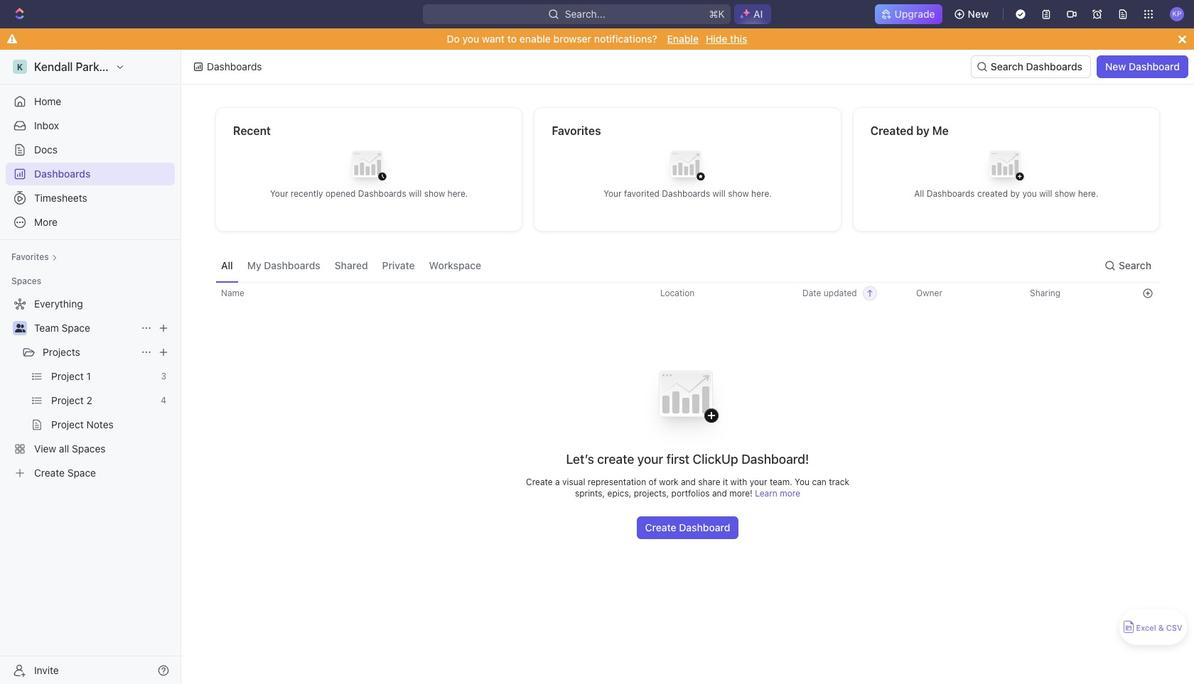 Task type: describe. For each thing, give the bounding box(es) containing it.
ai
[[754, 8, 763, 20]]

date updated
[[803, 288, 857, 299]]

1 horizontal spatial you
[[1023, 188, 1037, 199]]

everything link
[[6, 293, 172, 316]]

inbox
[[34, 119, 59, 132]]

do
[[447, 33, 460, 45]]

search for search dashboards
[[991, 60, 1024, 73]]

create for create a visual representation of work and share it with your team. you can track sprints, epics, projects, portfolios and more!
[[526, 477, 553, 488]]

kendall
[[34, 60, 73, 73]]

this
[[730, 33, 748, 45]]

project notes link
[[51, 414, 172, 437]]

kp
[[1173, 9, 1182, 18]]

ai button
[[735, 4, 771, 24]]

user group image
[[15, 324, 25, 333]]

dashboard for new dashboard
[[1129, 60, 1180, 73]]

everything
[[34, 298, 83, 310]]

0 vertical spatial your
[[638, 453, 664, 467]]

home
[[34, 95, 61, 107]]

favorites button
[[6, 249, 63, 266]]

projects link
[[43, 341, 135, 364]]

opened
[[326, 188, 356, 199]]

more
[[780, 489, 801, 499]]

shared
[[335, 259, 368, 271]]

1 will from the left
[[409, 188, 422, 199]]

new dashboard button
[[1097, 55, 1189, 78]]

your for recent
[[270, 188, 288, 199]]

2 will from the left
[[713, 188, 726, 199]]

kendall parks's workspace
[[34, 60, 176, 73]]

create for create space
[[34, 467, 65, 479]]

create for create dashboard
[[645, 522, 677, 534]]

date
[[803, 288, 822, 299]]

representation
[[588, 477, 646, 488]]

1 show from the left
[[424, 188, 445, 199]]

dashboards inside search dashboards button
[[1026, 60, 1083, 73]]

sprints,
[[575, 489, 605, 499]]

inbox link
[[6, 114, 175, 137]]

share
[[698, 477, 721, 488]]

no favorited dashboards image
[[659, 140, 716, 197]]

search...
[[565, 8, 606, 20]]

can
[[812, 477, 827, 488]]

kendall parks's workspace, , element
[[13, 60, 27, 74]]

your favorited dashboards will show here.
[[604, 188, 772, 199]]

tree inside sidebar "navigation"
[[6, 293, 175, 485]]

let's create your first clickup dashboard! row
[[215, 352, 1160, 540]]

create dashboard button
[[637, 517, 739, 540]]

enable
[[667, 33, 699, 45]]

upgrade link
[[875, 4, 943, 24]]

of
[[649, 477, 657, 488]]

timesheets
[[34, 192, 87, 204]]

dashboard!
[[742, 453, 809, 467]]

kp button
[[1166, 3, 1189, 26]]

search dashboards
[[991, 60, 1083, 73]]

create space link
[[6, 462, 172, 485]]

first
[[667, 453, 690, 467]]

dashboards inside dashboards link
[[34, 168, 91, 180]]

more
[[34, 216, 58, 228]]

create a visual representation of work and share it with your team. you can track sprints, epics, projects, portfolios and more!
[[526, 477, 850, 499]]

your recently opened dashboards will show here.
[[270, 188, 468, 199]]

excel & csv
[[1136, 624, 1183, 633]]

team.
[[770, 477, 793, 488]]

portfolios
[[672, 489, 710, 499]]

my dashboards
[[247, 259, 320, 271]]

1 here. from the left
[[448, 188, 468, 199]]

excel
[[1136, 624, 1157, 633]]

&
[[1159, 624, 1164, 633]]

tab list containing all
[[215, 249, 487, 282]]

new button
[[948, 3, 998, 26]]

more button
[[6, 211, 175, 234]]

csv
[[1167, 624, 1183, 633]]

view
[[34, 443, 56, 455]]

projects
[[43, 346, 80, 358]]

track
[[829, 477, 850, 488]]

sidebar navigation
[[0, 50, 184, 685]]

notifications?
[[594, 33, 658, 45]]

private button
[[377, 249, 421, 282]]

1
[[86, 370, 91, 383]]

with
[[731, 477, 747, 488]]

date updated button
[[794, 282, 886, 305]]

your for favorites
[[604, 188, 622, 199]]

0 horizontal spatial you
[[463, 33, 480, 45]]

epics,
[[608, 489, 632, 499]]

you
[[795, 477, 810, 488]]

docs
[[34, 144, 58, 156]]

project 1 link
[[51, 365, 155, 388]]

project 2
[[51, 395, 92, 407]]

team space
[[34, 322, 90, 334]]

all for all dashboards created by you will show here.
[[914, 188, 925, 199]]

new for new
[[968, 8, 989, 20]]

workspace inside button
[[429, 259, 481, 271]]



Task type: locate. For each thing, give the bounding box(es) containing it.
1 horizontal spatial favorites
[[552, 124, 601, 137]]

create
[[597, 453, 634, 467]]

new for new dashboard
[[1106, 60, 1126, 73]]

space down the 'view all spaces' link
[[67, 467, 96, 479]]

0 horizontal spatial will
[[409, 188, 422, 199]]

0 vertical spatial by
[[917, 124, 930, 137]]

1 horizontal spatial spaces
[[72, 443, 106, 455]]

notes
[[86, 419, 114, 431]]

work
[[659, 477, 679, 488]]

0 horizontal spatial spaces
[[11, 276, 41, 287]]

0 vertical spatial project
[[51, 370, 84, 383]]

show right no created by me dashboards 'image'
[[1055, 188, 1076, 199]]

4
[[161, 395, 166, 406]]

view all spaces
[[34, 443, 106, 455]]

spaces down favorites button
[[11, 276, 41, 287]]

your up of
[[638, 453, 664, 467]]

spaces
[[11, 276, 41, 287], [72, 443, 106, 455]]

0 horizontal spatial show
[[424, 188, 445, 199]]

created
[[871, 124, 914, 137]]

0 horizontal spatial new
[[968, 8, 989, 20]]

hide
[[706, 33, 728, 45]]

space for create space
[[67, 467, 96, 479]]

all button
[[215, 249, 239, 282]]

location
[[661, 288, 695, 299]]

0 horizontal spatial your
[[638, 453, 664, 467]]

2 show from the left
[[728, 188, 749, 199]]

1 vertical spatial dashboard
[[679, 522, 730, 534]]

search for search
[[1119, 259, 1152, 271]]

your left favorited
[[604, 188, 622, 199]]

1 vertical spatial search
[[1119, 259, 1152, 271]]

1 vertical spatial spaces
[[72, 443, 106, 455]]

k
[[17, 62, 23, 72]]

2 here. from the left
[[752, 188, 772, 199]]

search dashboards button
[[971, 55, 1091, 78]]

1 vertical spatial space
[[67, 467, 96, 479]]

3
[[161, 371, 166, 382]]

recently
[[291, 188, 323, 199]]

1 horizontal spatial workspace
[[429, 259, 481, 271]]

want
[[482, 33, 505, 45]]

workspace button
[[423, 249, 487, 282]]

1 vertical spatial project
[[51, 395, 84, 407]]

create inside button
[[645, 522, 677, 534]]

1 vertical spatial you
[[1023, 188, 1037, 199]]

by
[[917, 124, 930, 137], [1011, 188, 1020, 199]]

timesheets link
[[6, 187, 175, 210]]

project notes
[[51, 419, 114, 431]]

1 vertical spatial all
[[221, 259, 233, 271]]

team
[[34, 322, 59, 334]]

created
[[978, 188, 1008, 199]]

1 vertical spatial new
[[1106, 60, 1126, 73]]

owner
[[916, 288, 943, 299]]

all left my
[[221, 259, 233, 271]]

me
[[933, 124, 949, 137]]

project for project notes
[[51, 419, 84, 431]]

0 vertical spatial and
[[681, 477, 696, 488]]

1 vertical spatial and
[[712, 489, 727, 499]]

let's
[[566, 453, 594, 467]]

created by me
[[871, 124, 949, 137]]

0 horizontal spatial dashboard
[[679, 522, 730, 534]]

visual
[[562, 477, 585, 488]]

2 horizontal spatial here.
[[1078, 188, 1099, 199]]

projects,
[[634, 489, 669, 499]]

create inside create a visual representation of work and share it with your team. you can track sprints, epics, projects, portfolios and more!
[[526, 477, 553, 488]]

3 project from the top
[[51, 419, 84, 431]]

2 vertical spatial project
[[51, 419, 84, 431]]

0 horizontal spatial favorites
[[11, 252, 49, 262]]

0 vertical spatial workspace
[[117, 60, 176, 73]]

3 will from the left
[[1040, 188, 1053, 199]]

upgrade
[[895, 8, 935, 20]]

0 vertical spatial you
[[463, 33, 480, 45]]

space down everything link
[[62, 322, 90, 334]]

your left recently
[[270, 188, 288, 199]]

1 vertical spatial workspace
[[429, 259, 481, 271]]

you
[[463, 33, 480, 45], [1023, 188, 1037, 199]]

0 vertical spatial new
[[968, 8, 989, 20]]

tab list
[[215, 249, 487, 282]]

and down it
[[712, 489, 727, 499]]

1 horizontal spatial search
[[1119, 259, 1152, 271]]

1 horizontal spatial will
[[713, 188, 726, 199]]

1 horizontal spatial new
[[1106, 60, 1126, 73]]

0 horizontal spatial search
[[991, 60, 1024, 73]]

2 your from the left
[[604, 188, 622, 199]]

1 horizontal spatial show
[[728, 188, 749, 199]]

tree
[[6, 293, 175, 485]]

1 horizontal spatial here.
[[752, 188, 772, 199]]

browser
[[554, 33, 592, 45]]

parks's
[[76, 60, 114, 73]]

1 horizontal spatial all
[[914, 188, 925, 199]]

1 horizontal spatial and
[[712, 489, 727, 499]]

to
[[507, 33, 517, 45]]

favorited
[[624, 188, 660, 199]]

no recent dashboards image
[[341, 140, 398, 197]]

2 horizontal spatial show
[[1055, 188, 1076, 199]]

1 your from the left
[[270, 188, 288, 199]]

dashboard inside row
[[679, 522, 730, 534]]

project 2 link
[[51, 390, 155, 412]]

2 horizontal spatial will
[[1040, 188, 1053, 199]]

search button
[[1099, 254, 1160, 277]]

project left 1
[[51, 370, 84, 383]]

project
[[51, 370, 84, 383], [51, 395, 84, 407], [51, 419, 84, 431]]

0 horizontal spatial workspace
[[117, 60, 176, 73]]

1 horizontal spatial dashboard
[[1129, 60, 1180, 73]]

row
[[215, 282, 1160, 305]]

space for team space
[[62, 322, 90, 334]]

create down the projects,
[[645, 522, 677, 534]]

tree containing everything
[[6, 293, 175, 485]]

1 vertical spatial by
[[1011, 188, 1020, 199]]

search
[[991, 60, 1024, 73], [1119, 259, 1152, 271]]

learn
[[755, 489, 778, 499]]

home link
[[6, 90, 175, 113]]

docs link
[[6, 139, 175, 161]]

do you want to enable browser notifications? enable hide this
[[447, 33, 748, 45]]

create down view
[[34, 467, 65, 479]]

dashboard
[[1129, 60, 1180, 73], [679, 522, 730, 534]]

my
[[247, 259, 261, 271]]

0 horizontal spatial and
[[681, 477, 696, 488]]

your
[[270, 188, 288, 199], [604, 188, 622, 199]]

my dashboards button
[[242, 249, 326, 282]]

0 horizontal spatial here.
[[448, 188, 468, 199]]

all for all
[[221, 259, 233, 271]]

by left me
[[917, 124, 930, 137]]

let's create your first clickup dashboard! table
[[215, 282, 1160, 540]]

1 horizontal spatial your
[[604, 188, 622, 199]]

create inside sidebar "navigation"
[[34, 467, 65, 479]]

0 vertical spatial spaces
[[11, 276, 41, 287]]

show right no recent dashboards image at the left top of page
[[424, 188, 445, 199]]

project for project 1
[[51, 370, 84, 383]]

⌘k
[[710, 8, 725, 20]]

no created by me dashboards image
[[978, 140, 1035, 197]]

will
[[409, 188, 422, 199], [713, 188, 726, 199], [1040, 188, 1053, 199]]

new dashboard
[[1106, 60, 1180, 73]]

enable
[[520, 33, 551, 45]]

dashboard down kp dropdown button
[[1129, 60, 1180, 73]]

3 here. from the left
[[1078, 188, 1099, 199]]

0 horizontal spatial create
[[34, 467, 65, 479]]

1 horizontal spatial your
[[750, 477, 768, 488]]

by right "created"
[[1011, 188, 1020, 199]]

dashboards link
[[6, 163, 175, 186]]

0 horizontal spatial by
[[917, 124, 930, 137]]

0 vertical spatial search
[[991, 60, 1024, 73]]

all inside button
[[221, 259, 233, 271]]

and up 'portfolios'
[[681, 477, 696, 488]]

view all spaces link
[[6, 438, 172, 461]]

dashboard for create dashboard
[[679, 522, 730, 534]]

dashboards inside my dashboards button
[[264, 259, 320, 271]]

0 vertical spatial favorites
[[552, 124, 601, 137]]

project up view all spaces
[[51, 419, 84, 431]]

you right do
[[463, 33, 480, 45]]

favorites inside button
[[11, 252, 49, 262]]

all
[[914, 188, 925, 199], [221, 259, 233, 271]]

0 horizontal spatial all
[[221, 259, 233, 271]]

workspace right the parks's on the top left of page
[[117, 60, 176, 73]]

more!
[[730, 489, 753, 499]]

1 vertical spatial your
[[750, 477, 768, 488]]

a
[[555, 477, 560, 488]]

your inside create a visual representation of work and share it with your team. you can track sprints, epics, projects, portfolios and more!
[[750, 477, 768, 488]]

all dashboards created by you will show here.
[[914, 188, 1099, 199]]

2
[[86, 395, 92, 407]]

workspace right private
[[429, 259, 481, 271]]

create space
[[34, 467, 96, 479]]

project 1
[[51, 370, 91, 383]]

1 horizontal spatial by
[[1011, 188, 1020, 199]]

private
[[382, 259, 415, 271]]

let's create your first clickup dashboard!
[[566, 453, 809, 467]]

project left 2
[[51, 395, 84, 407]]

dashboard down 'portfolios'
[[679, 522, 730, 534]]

sharing
[[1030, 288, 1061, 299]]

1 project from the top
[[51, 370, 84, 383]]

project for project 2
[[51, 395, 84, 407]]

2 project from the top
[[51, 395, 84, 407]]

create
[[34, 467, 65, 479], [526, 477, 553, 488], [645, 522, 677, 534]]

0 vertical spatial all
[[914, 188, 925, 199]]

learn more link
[[755, 489, 801, 499]]

favorites
[[552, 124, 601, 137], [11, 252, 49, 262]]

you right "created"
[[1023, 188, 1037, 199]]

create dashboard
[[645, 522, 730, 534]]

your up learn
[[750, 477, 768, 488]]

all down created by me
[[914, 188, 925, 199]]

no data image
[[643, 352, 733, 452]]

spaces inside tree
[[72, 443, 106, 455]]

show right no favorited dashboards image
[[728, 188, 749, 199]]

1 vertical spatial favorites
[[11, 252, 49, 262]]

0 vertical spatial dashboard
[[1129, 60, 1180, 73]]

3 show from the left
[[1055, 188, 1076, 199]]

0 horizontal spatial your
[[270, 188, 288, 199]]

team space link
[[34, 317, 135, 340]]

create left a
[[526, 477, 553, 488]]

row containing name
[[215, 282, 1160, 305]]

all
[[59, 443, 69, 455]]

0 vertical spatial space
[[62, 322, 90, 334]]

excel & csv link
[[1120, 610, 1187, 646]]

2 horizontal spatial create
[[645, 522, 677, 534]]

spaces up create space link
[[72, 443, 106, 455]]

invite
[[34, 664, 59, 677]]

1 horizontal spatial create
[[526, 477, 553, 488]]

workspace inside sidebar "navigation"
[[117, 60, 176, 73]]

here.
[[448, 188, 468, 199], [752, 188, 772, 199], [1078, 188, 1099, 199]]



Task type: vqa. For each thing, say whether or not it's contained in the screenshot.


